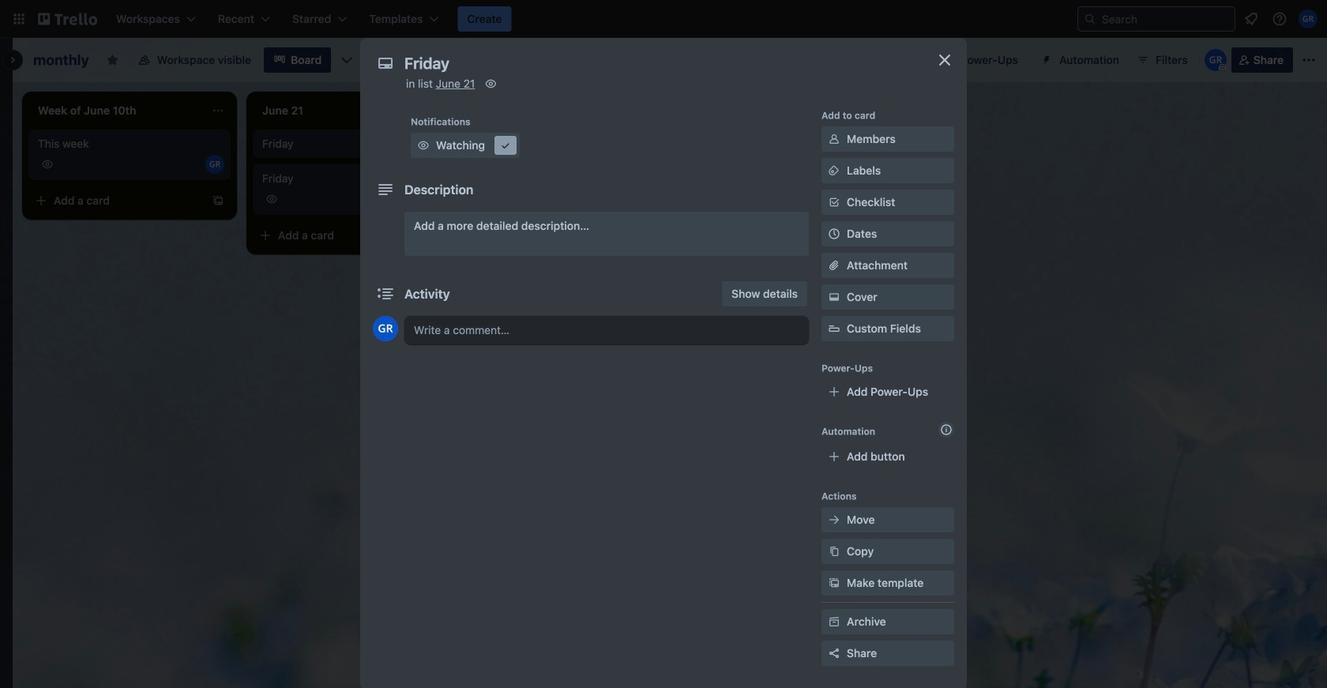 Task type: describe. For each thing, give the bounding box(es) containing it.
create from template… image
[[436, 229, 449, 242]]

close dialog image
[[935, 51, 954, 70]]

1 horizontal spatial sm image
[[498, 137, 513, 153]]

Write a comment text field
[[404, 316, 809, 344]]

greg robinson (gregrobinson96) image inside primary element
[[1299, 9, 1318, 28]]

Board name text field
[[25, 47, 97, 73]]

2 horizontal spatial sm image
[[826, 131, 842, 147]]

show menu image
[[1301, 52, 1317, 68]]

Search field
[[1096, 8, 1235, 30]]

customize views image
[[339, 52, 355, 68]]



Task type: vqa. For each thing, say whether or not it's contained in the screenshot.
Star or unstar board icon
yes



Task type: locate. For each thing, give the bounding box(es) containing it.
search image
[[1084, 13, 1096, 25]]

primary element
[[0, 0, 1327, 38]]

0 notifications image
[[1242, 9, 1261, 28]]

star or unstar board image
[[106, 54, 119, 66]]

create from template… image
[[212, 194, 224, 207]]

sm image
[[826, 131, 842, 147], [416, 137, 431, 153], [498, 137, 513, 153]]

open information menu image
[[1272, 11, 1288, 27]]

greg robinson (gregrobinson96) image
[[1299, 9, 1318, 28], [1205, 49, 1227, 71], [205, 155, 224, 174], [373, 316, 398, 341]]

sm image
[[483, 76, 499, 92], [826, 163, 842, 179], [826, 289, 842, 305], [826, 512, 842, 528], [826, 543, 842, 559], [826, 575, 842, 591], [826, 614, 842, 630]]

0 horizontal spatial sm image
[[416, 137, 431, 153]]

None text field
[[397, 49, 918, 77]]



